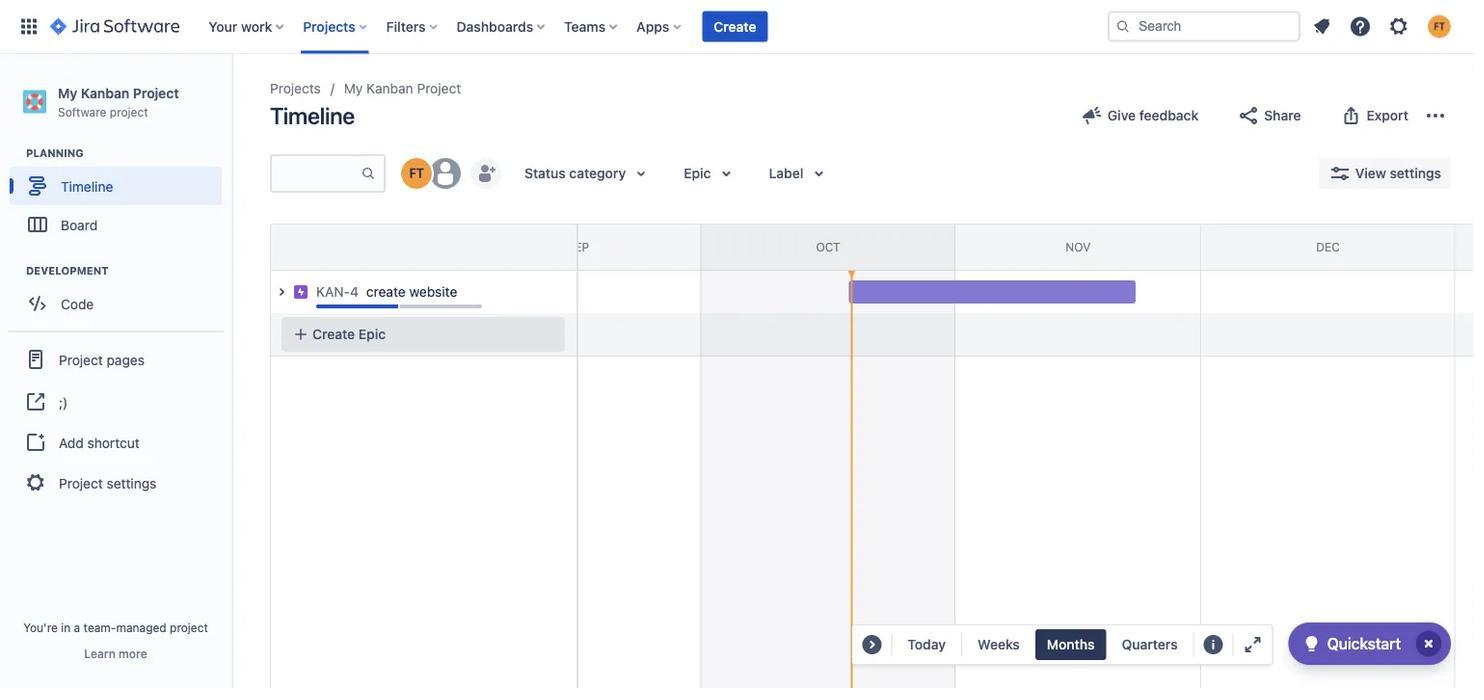 Task type: locate. For each thing, give the bounding box(es) containing it.
project inside "project pages" link
[[59, 352, 103, 368]]

projects for projects popup button
[[303, 18, 356, 34]]

projects
[[303, 18, 356, 34], [270, 81, 321, 96]]

my for my kanban project software project
[[58, 85, 77, 101]]

projects button
[[297, 11, 375, 42]]

status
[[525, 165, 566, 181]]

1 horizontal spatial settings
[[1390, 165, 1442, 181]]

settings inside "group"
[[107, 475, 157, 491]]

software
[[58, 105, 107, 118]]

learn more
[[84, 647, 147, 661]]

timeline up the board
[[61, 178, 113, 194]]

1 horizontal spatial create
[[714, 18, 757, 34]]

primary element
[[12, 0, 1108, 54]]

kanban
[[367, 81, 413, 96], [81, 85, 129, 101]]

1 vertical spatial create
[[313, 327, 355, 342]]

appswitcher icon image
[[17, 15, 41, 38]]

kanban inside my kanban project link
[[367, 81, 413, 96]]

project right managed
[[170, 621, 208, 635]]

kanban up software
[[81, 85, 129, 101]]

banner
[[0, 0, 1475, 54]]

0 vertical spatial settings
[[1390, 165, 1442, 181]]

development
[[26, 265, 108, 278]]

0 horizontal spatial my
[[58, 85, 77, 101]]

0 horizontal spatial project
[[110, 105, 148, 118]]

teams button
[[559, 11, 625, 42]]

code
[[61, 296, 94, 312]]

in
[[61, 621, 71, 635]]

1 vertical spatial epic
[[359, 327, 386, 342]]

status category button
[[513, 158, 665, 189]]

my up software
[[58, 85, 77, 101]]

0 horizontal spatial epic
[[359, 327, 386, 342]]

export button
[[1329, 100, 1421, 131]]

unassigned image
[[430, 158, 461, 189]]

project down "filters" 'popup button'
[[417, 81, 461, 96]]

0 vertical spatial create
[[714, 18, 757, 34]]

create inside button
[[313, 327, 355, 342]]

you're
[[23, 621, 58, 635]]

1 horizontal spatial epic
[[684, 165, 711, 181]]

settings down the add shortcut button
[[107, 475, 157, 491]]

view settings image
[[1329, 162, 1352, 185]]

planning
[[26, 147, 84, 160]]

kanban inside my kanban project software project
[[81, 85, 129, 101]]

project right software
[[110, 105, 148, 118]]

project inside my kanban project software project
[[133, 85, 179, 101]]

1 vertical spatial project
[[170, 621, 208, 635]]

0 horizontal spatial timeline
[[61, 178, 113, 194]]

my inside my kanban project link
[[344, 81, 363, 96]]

timeline
[[270, 102, 355, 129], [61, 178, 113, 194]]

export
[[1367, 108, 1409, 123]]

your work
[[209, 18, 272, 34]]

project left sidebar navigation icon
[[133, 85, 179, 101]]

create right 'apps' "dropdown button"
[[714, 18, 757, 34]]

project down add on the left of page
[[59, 475, 103, 491]]

project left pages at the bottom left of the page
[[59, 352, 103, 368]]

settings for project settings
[[107, 475, 157, 491]]

project pages
[[59, 352, 145, 368]]

quickstart
[[1328, 635, 1402, 653]]

timeline inside planning group
[[61, 178, 113, 194]]

notifications image
[[1311, 15, 1334, 38]]

timeline down projects link
[[270, 102, 355, 129]]

search image
[[1116, 19, 1131, 34]]

create button
[[703, 11, 768, 42]]

development group
[[10, 264, 231, 329]]

category
[[569, 165, 626, 181]]

0 vertical spatial project
[[110, 105, 148, 118]]

timeline link
[[10, 167, 222, 206]]

0 horizontal spatial kanban
[[81, 85, 129, 101]]

settings right view
[[1390, 165, 1442, 181]]

weeks button
[[967, 630, 1032, 661]]

kanban for my kanban project software project
[[81, 85, 129, 101]]

settings
[[1390, 165, 1442, 181], [107, 475, 157, 491]]

epic
[[684, 165, 711, 181], [359, 327, 386, 342]]

1 vertical spatial settings
[[107, 475, 157, 491]]

settings inside dropdown button
[[1390, 165, 1442, 181]]

planning group
[[10, 146, 231, 250]]

epic down create
[[359, 327, 386, 342]]

projects up projects link
[[303, 18, 356, 34]]

work
[[241, 18, 272, 34]]

my inside my kanban project software project
[[58, 85, 77, 101]]

quarters
[[1122, 637, 1178, 653]]

projects right sidebar navigation icon
[[270, 81, 321, 96]]

project settings link
[[8, 462, 224, 505]]

kan-4 create website
[[316, 284, 458, 300]]

dismiss quickstart image
[[1414, 629, 1445, 660]]

my
[[344, 81, 363, 96], [58, 85, 77, 101]]

1 horizontal spatial kanban
[[367, 81, 413, 96]]

code link
[[10, 285, 222, 323]]

1 horizontal spatial project
[[170, 621, 208, 635]]

0 horizontal spatial create
[[313, 327, 355, 342]]

jira software image
[[50, 15, 180, 38], [50, 15, 180, 38]]

apps button
[[631, 11, 689, 42]]

project
[[110, 105, 148, 118], [170, 621, 208, 635]]

0 horizontal spatial settings
[[107, 475, 157, 491]]

1 horizontal spatial my
[[344, 81, 363, 96]]

project settings
[[59, 475, 157, 491]]

shortcut
[[87, 435, 140, 451]]

0 vertical spatial epic
[[684, 165, 711, 181]]

project
[[417, 81, 461, 96], [133, 85, 179, 101], [59, 352, 103, 368], [59, 475, 103, 491]]

1 vertical spatial projects
[[270, 81, 321, 96]]

create inside button
[[714, 18, 757, 34]]

oct
[[817, 240, 841, 254]]

projects inside popup button
[[303, 18, 356, 34]]

kan-4 link
[[316, 283, 359, 302]]

;)
[[59, 394, 68, 410]]

funky town image
[[401, 158, 432, 189]]

kanban down filters
[[367, 81, 413, 96]]

add shortcut button
[[8, 424, 224, 462]]

board link
[[10, 206, 222, 244]]

give feedback button
[[1070, 100, 1211, 131]]

check image
[[1301, 633, 1324, 656]]

Search timeline text field
[[272, 156, 361, 191]]

epic inside button
[[359, 327, 386, 342]]

epic button
[[673, 158, 750, 189]]

managed
[[116, 621, 167, 635]]

my right projects link
[[344, 81, 363, 96]]

group
[[8, 331, 224, 510]]

view settings
[[1356, 165, 1442, 181]]

create down the kan-4 link
[[313, 327, 355, 342]]

epic left label
[[684, 165, 711, 181]]

1 vertical spatial timeline
[[61, 178, 113, 194]]

weeks
[[978, 637, 1020, 653]]

legend image
[[1202, 634, 1226, 657]]

0 vertical spatial projects
[[303, 18, 356, 34]]

projects for projects link
[[270, 81, 321, 96]]

kanban for my kanban project
[[367, 81, 413, 96]]

1 horizontal spatial timeline
[[270, 102, 355, 129]]

create
[[714, 18, 757, 34], [313, 327, 355, 342]]



Task type: vqa. For each thing, say whether or not it's contained in the screenshot.
Search issues group
no



Task type: describe. For each thing, give the bounding box(es) containing it.
label button
[[758, 158, 842, 189]]

my kanban project
[[344, 81, 461, 96]]

give feedback
[[1108, 108, 1199, 123]]

development image
[[3, 260, 26, 283]]

settings for view settings
[[1390, 165, 1442, 181]]

epic image
[[293, 285, 309, 300]]

more
[[119, 647, 147, 661]]

you're in a team-managed project
[[23, 621, 208, 635]]

today button
[[896, 630, 958, 661]]

quickstart button
[[1289, 623, 1452, 666]]

your
[[209, 18, 238, 34]]

my kanban project link
[[344, 77, 461, 100]]

sidebar navigation image
[[210, 77, 253, 116]]

dec
[[1317, 240, 1341, 254]]

share
[[1265, 108, 1302, 123]]

kan-
[[316, 284, 350, 300]]

project pages link
[[8, 339, 224, 381]]

export icon image
[[1340, 104, 1363, 127]]

website
[[409, 284, 458, 300]]

project inside my kanban project link
[[417, 81, 461, 96]]

0 vertical spatial timeline
[[270, 102, 355, 129]]

add shortcut
[[59, 435, 140, 451]]

add people image
[[475, 162, 498, 185]]

create
[[366, 284, 406, 300]]

projects link
[[270, 77, 321, 100]]

dashboards
[[457, 18, 534, 34]]

planning image
[[3, 142, 26, 165]]

dashboards button
[[451, 11, 553, 42]]

banner containing your work
[[0, 0, 1475, 54]]

my kanban project software project
[[58, 85, 179, 118]]

4
[[350, 284, 359, 300]]

filters
[[386, 18, 426, 34]]

quarters button
[[1111, 630, 1190, 661]]

today
[[908, 637, 946, 653]]

Search field
[[1108, 11, 1301, 42]]

create epic button
[[282, 317, 565, 352]]

your work button
[[203, 11, 292, 42]]

pages
[[107, 352, 145, 368]]

project inside my kanban project software project
[[110, 105, 148, 118]]

apps
[[637, 18, 670, 34]]

team-
[[84, 621, 116, 635]]

status category
[[525, 165, 626, 181]]

share image
[[1238, 104, 1261, 127]]

feedback
[[1140, 108, 1199, 123]]

your profile and settings image
[[1429, 15, 1452, 38]]

help image
[[1349, 15, 1373, 38]]

show child issues image
[[270, 281, 293, 304]]

months
[[1047, 637, 1095, 653]]

settings image
[[1388, 15, 1411, 38]]

board
[[61, 217, 98, 233]]

project inside project settings link
[[59, 475, 103, 491]]

share button
[[1226, 100, 1313, 131]]

give
[[1108, 108, 1136, 123]]

group containing project pages
[[8, 331, 224, 510]]

learn
[[84, 647, 116, 661]]

epic inside popup button
[[684, 165, 711, 181]]

create epic
[[313, 327, 386, 342]]

create for create
[[714, 18, 757, 34]]

view settings button
[[1319, 158, 1452, 189]]

view
[[1356, 165, 1387, 181]]

add
[[59, 435, 84, 451]]

my for my kanban project
[[344, 81, 363, 96]]

a
[[74, 621, 80, 635]]

filters button
[[381, 11, 445, 42]]

learn more button
[[84, 646, 147, 662]]

teams
[[564, 18, 606, 34]]

label
[[769, 165, 804, 181]]

;) link
[[8, 381, 224, 424]]

sep
[[568, 240, 589, 254]]

enter full screen image
[[1242, 634, 1265, 657]]

nov
[[1066, 240, 1091, 254]]

months button
[[1036, 630, 1107, 661]]

create for create epic
[[313, 327, 355, 342]]



